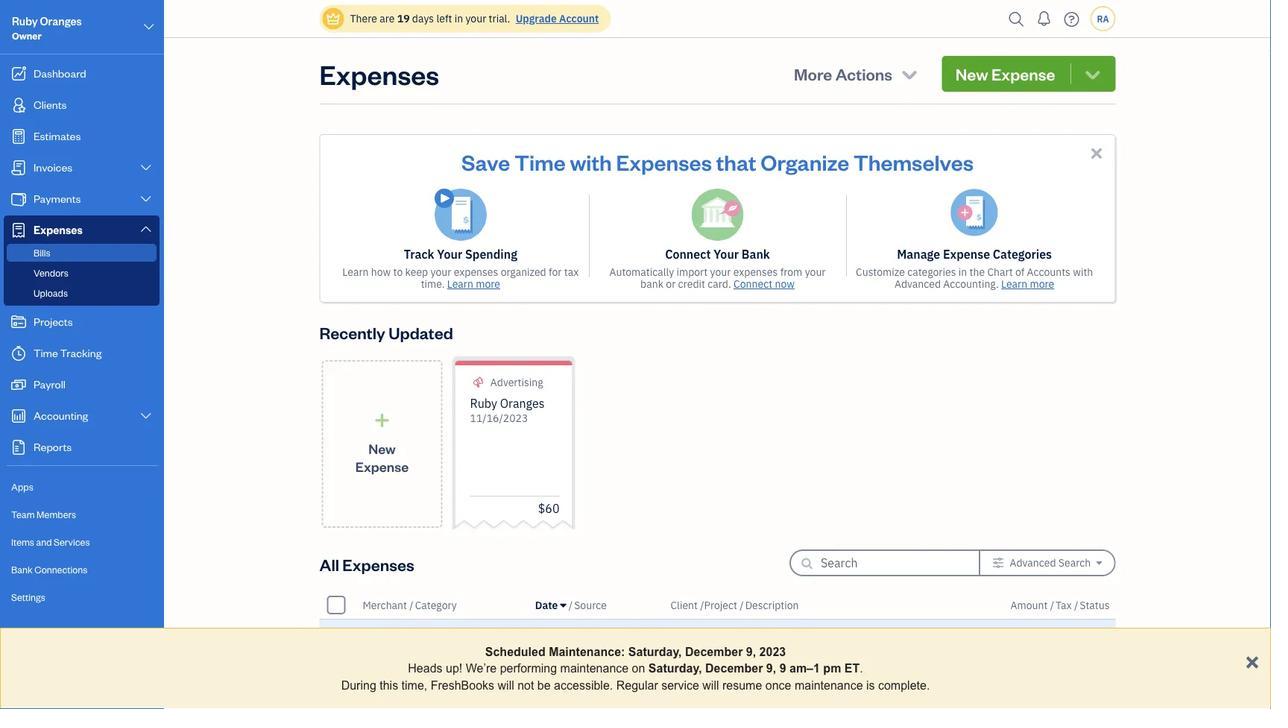 Task type: vqa. For each thing, say whether or not it's contained in the screenshot.


Task type: locate. For each thing, give the bounding box(es) containing it.
et
[[845, 662, 860, 675]]

more
[[476, 277, 501, 291], [1031, 277, 1055, 291]]

1 horizontal spatial advanced
[[1010, 556, 1057, 570]]

expenses for and
[[686, 633, 737, 649]]

in left the
[[959, 265, 968, 279]]

1 horizontal spatial caretdown image
[[1097, 557, 1103, 569]]

uploads
[[34, 287, 68, 299]]

estimates link
[[4, 122, 160, 151]]

/ right 'project'
[[740, 598, 744, 612]]

advanced down manage
[[895, 277, 942, 291]]

1 more from the left
[[476, 277, 501, 291]]

0 horizontal spatial bank
[[11, 564, 33, 576]]

0 horizontal spatial new
[[369, 440, 396, 457]]

0 horizontal spatial ruby
[[12, 14, 38, 28]]

2 more from the left
[[1031, 277, 1055, 291]]

0 vertical spatial 9,
[[747, 645, 757, 659]]

1 horizontal spatial your
[[714, 247, 739, 262]]

chevrondown image right actions
[[900, 63, 921, 84]]

/ left category
[[410, 598, 414, 612]]

expenses inside learn how to keep your expenses organized for tax time.
[[454, 265, 499, 279]]

time. down track
[[421, 277, 445, 291]]

on inside 'scheduled maintenance: saturday, december 9, 2023 heads up! we're performing maintenance on saturday, december 9, 9 am–1 pm et . during this time, freshbooks will not be accessible. regular service will resume once maintenance is complete.'
[[632, 662, 646, 675]]

2023
[[760, 645, 786, 659]]

Search text field
[[821, 551, 956, 575]]

connect
[[666, 247, 711, 262], [734, 277, 773, 291], [530, 633, 575, 649]]

caretdown image right search
[[1097, 557, 1103, 569]]

bank down source
[[604, 633, 631, 649]]

team members
[[11, 508, 76, 521]]

bank
[[742, 247, 770, 262], [11, 564, 33, 576], [604, 633, 631, 649]]

0 horizontal spatial time
[[34, 346, 58, 360]]

2 your from the left
[[714, 247, 739, 262]]

0 horizontal spatial your
[[437, 247, 463, 262]]

2 horizontal spatial new
[[956, 63, 989, 84]]

tax right 'start'
[[865, 633, 882, 649]]

2 chevrondown image from the left
[[1083, 63, 1104, 84]]

oranges for ruby oranges
[[500, 396, 545, 411]]

expenses left from
[[734, 265, 778, 279]]

1 horizontal spatial ruby
[[470, 396, 498, 411]]

manage expense categories
[[898, 247, 1053, 262]]

how
[[371, 265, 391, 279]]

new expense button down search image
[[943, 56, 1116, 92]]

chevron large down image up bills link
[[139, 223, 153, 235]]

ruby oranges owner
[[12, 14, 82, 42]]

search image
[[1005, 8, 1029, 30]]

/ left source
[[569, 598, 573, 612]]

chevron large down image inside accounting link
[[139, 410, 153, 422]]

1 horizontal spatial oranges
[[500, 396, 545, 411]]

3 / from the left
[[701, 598, 705, 612]]

1 vertical spatial maintenance
[[795, 679, 864, 692]]

connect for connect your bank
[[666, 247, 711, 262]]

1 horizontal spatial bank
[[604, 633, 631, 649]]

0 horizontal spatial advanced
[[895, 277, 942, 291]]

maintenance:
[[549, 645, 625, 659]]

0 vertical spatial advanced
[[895, 277, 942, 291]]

learn more
[[447, 277, 501, 291], [1002, 277, 1055, 291]]

payroll
[[34, 377, 66, 391]]

your up learn how to keep your expenses organized for tax time.
[[437, 247, 463, 262]]

chevron large down image up reports link
[[139, 410, 153, 422]]

members
[[37, 508, 76, 521]]

1 horizontal spatial with
[[1074, 265, 1094, 279]]

more down spending
[[476, 277, 501, 291]]

0 vertical spatial on
[[849, 633, 862, 649]]

2 horizontal spatial new expense
[[956, 63, 1056, 84]]

2 / from the left
[[569, 598, 573, 612]]

learn left the "how"
[[343, 265, 369, 279]]

saturday, up service
[[649, 662, 702, 675]]

chevrondown image for more actions
[[900, 63, 921, 84]]

date link
[[536, 598, 569, 612]]

time
[[515, 148, 566, 176], [34, 346, 58, 360]]

learn down track your spending
[[447, 277, 474, 291]]

0 horizontal spatial 9,
[[747, 645, 757, 659]]

tax
[[565, 265, 579, 279], [865, 633, 882, 649]]

1 horizontal spatial new
[[686, 678, 714, 695]]

bank connections
[[11, 564, 88, 576]]

chevron large down image for payments
[[139, 193, 153, 205]]

2 learn more from the left
[[1002, 277, 1055, 291]]

expense inside dropdown button
[[992, 63, 1056, 84]]

chevron large down image inside expenses link
[[139, 223, 153, 235]]

settings image
[[993, 557, 1005, 569]]

your
[[437, 247, 463, 262], [714, 247, 739, 262]]

learn for manage expense categories
[[1002, 277, 1028, 291]]

for
[[549, 265, 562, 279]]

accounting.
[[944, 277, 999, 291]]

2 horizontal spatial bank
[[742, 247, 770, 262]]

0 vertical spatial bank
[[742, 247, 770, 262]]

bills link
[[7, 244, 157, 262]]

connect up credit
[[666, 247, 711, 262]]

import inside automatically import your expenses from your bank or credit card.
[[677, 265, 708, 279]]

chevrondown image for new expense
[[1083, 63, 1104, 84]]

1 vertical spatial time.
[[885, 633, 912, 649]]

status
[[1080, 598, 1110, 612]]

upgrade
[[516, 12, 557, 25]]

learn
[[343, 265, 369, 279], [447, 277, 474, 291], [1002, 277, 1028, 291]]

0 vertical spatial december
[[686, 645, 743, 659]]

on right 'start'
[[849, 633, 862, 649]]

new expense down connect your bank to import expenses and get a head start on tax time.
[[686, 678, 770, 695]]

1 horizontal spatial chevrondown image
[[1083, 63, 1104, 84]]

ruby inside ruby oranges 11/16/2023
[[470, 396, 498, 411]]

2 vertical spatial connect
[[530, 633, 575, 649]]

expenses for organized
[[454, 265, 499, 279]]

0 vertical spatial ruby
[[12, 14, 38, 28]]

or
[[666, 277, 676, 291]]

chevron large down image up "payments" "link"
[[139, 162, 153, 174]]

0 horizontal spatial maintenance
[[561, 662, 629, 675]]

ruby down advertising
[[470, 396, 498, 411]]

advertising
[[491, 376, 544, 389]]

ra button
[[1091, 6, 1116, 31]]

we're
[[466, 662, 497, 675]]

learn more for spending
[[447, 277, 501, 291]]

oranges down advertising
[[500, 396, 545, 411]]

new expense down plus image
[[356, 440, 409, 475]]

to up regular
[[634, 633, 645, 649]]

advanced right settings image
[[1010, 556, 1057, 570]]

1 horizontal spatial maintenance
[[795, 679, 864, 692]]

2 chevron large down image from the top
[[139, 193, 153, 205]]

2 horizontal spatial learn
[[1002, 277, 1028, 291]]

9, left 9
[[767, 662, 777, 675]]

1 horizontal spatial 9,
[[767, 662, 777, 675]]

1 horizontal spatial in
[[959, 265, 968, 279]]

and right items
[[36, 536, 52, 548]]

customize categories in the chart of accounts with advanced accounting.
[[856, 265, 1094, 291]]

1 your from the left
[[437, 247, 463, 262]]

2 horizontal spatial connect
[[734, 277, 773, 291]]

tax
[[1056, 598, 1072, 612]]

save
[[462, 148, 511, 176]]

connect down date link
[[530, 633, 575, 649]]

1 vertical spatial 9,
[[767, 662, 777, 675]]

tax inside learn how to keep your expenses organized for tax time.
[[565, 265, 579, 279]]

caretdown image inside date link
[[561, 599, 567, 611]]

will right service
[[703, 679, 720, 692]]

new expense down search image
[[956, 63, 1056, 84]]

chevron large down image for accounting
[[139, 410, 153, 422]]

1 vertical spatial bank
[[11, 564, 33, 576]]

oranges for owner
[[40, 14, 82, 28]]

time. up complete.
[[885, 633, 912, 649]]

scheduled maintenance: saturday, december 9, 2023 heads up! we're performing maintenance on saturday, december 9, 9 am–1 pm et . during this time, freshbooks will not be accessible. regular service will resume once maintenance is complete.
[[341, 645, 931, 692]]

saturday,
[[629, 645, 682, 659], [649, 662, 702, 675]]

chevrondown image inside more actions dropdown button
[[900, 63, 921, 84]]

new expense inside dropdown button
[[956, 63, 1056, 84]]

your left trial.
[[466, 12, 487, 25]]

categories
[[908, 265, 957, 279]]

connect left now
[[734, 277, 773, 291]]

/ right the client
[[701, 598, 705, 612]]

ruby up owner
[[12, 14, 38, 28]]

bills
[[34, 247, 50, 259]]

tax right for
[[565, 265, 579, 279]]

recently updated
[[320, 322, 453, 343]]

new expense
[[956, 63, 1056, 84], [356, 440, 409, 475], [686, 678, 770, 695]]

close image
[[1088, 631, 1101, 645]]

will left not
[[498, 679, 515, 692]]

project image
[[10, 315, 28, 330]]

0 horizontal spatial learn more
[[447, 277, 501, 291]]

client
[[671, 598, 698, 612]]

0 vertical spatial import
[[677, 265, 708, 279]]

1 horizontal spatial learn more
[[1002, 277, 1055, 291]]

oranges inside ruby oranges owner
[[40, 14, 82, 28]]

0 horizontal spatial chevrondown image
[[900, 63, 921, 84]]

1 vertical spatial to
[[634, 633, 645, 649]]

0 vertical spatial and
[[36, 536, 52, 548]]

chevron large down image
[[139, 162, 153, 174], [139, 193, 153, 205], [139, 223, 153, 235], [139, 410, 153, 422]]

1 horizontal spatial tax
[[865, 633, 882, 649]]

saturday, up regular
[[629, 645, 682, 659]]

0 vertical spatial new
[[956, 63, 989, 84]]

1 vertical spatial and
[[740, 633, 760, 649]]

expenses down 'project'
[[686, 633, 737, 649]]

upgrade account link
[[513, 12, 599, 25]]

learn for track your spending
[[447, 277, 474, 291]]

up!
[[446, 662, 463, 675]]

learn more down track your spending
[[447, 277, 501, 291]]

0 horizontal spatial and
[[36, 536, 52, 548]]

expense
[[992, 63, 1056, 84], [944, 247, 991, 262], [356, 458, 409, 475], [716, 678, 770, 695]]

0 horizontal spatial oranges
[[40, 14, 82, 28]]

1 horizontal spatial connect
[[666, 247, 711, 262]]

expenses down spending
[[454, 265, 499, 279]]

estimates
[[34, 129, 81, 143]]

date
[[536, 598, 558, 612]]

0 vertical spatial with
[[570, 148, 612, 176]]

oranges up owner
[[40, 14, 82, 28]]

search
[[1059, 556, 1092, 570]]

performing
[[500, 662, 557, 675]]

9,
[[747, 645, 757, 659], [767, 662, 777, 675]]

head
[[792, 633, 818, 649]]

0 horizontal spatial more
[[476, 277, 501, 291]]

caretdown image
[[1097, 557, 1103, 569], [561, 599, 567, 611]]

0 vertical spatial connect
[[666, 247, 711, 262]]

bank down items
[[11, 564, 33, 576]]

track your spending
[[404, 247, 518, 262]]

chevron large down image up expenses link
[[139, 193, 153, 205]]

0 vertical spatial time.
[[421, 277, 445, 291]]

on for start
[[849, 633, 862, 649]]

4 chevron large down image from the top
[[139, 410, 153, 422]]

1 chevron large down image from the top
[[139, 162, 153, 174]]

import right or
[[677, 265, 708, 279]]

0 horizontal spatial learn
[[343, 265, 369, 279]]

bank for connect your bank
[[742, 247, 770, 262]]

actions
[[836, 63, 893, 84]]

0 horizontal spatial connect
[[530, 633, 575, 649]]

0 horizontal spatial time.
[[421, 277, 445, 291]]

0 vertical spatial caretdown image
[[1097, 557, 1103, 569]]

3 chevron large down image from the top
[[139, 223, 153, 235]]

0 horizontal spatial tax
[[565, 265, 579, 279]]

1 vertical spatial on
[[632, 662, 646, 675]]

your up automatically import your expenses from your bank or credit card.
[[714, 247, 739, 262]]

0 vertical spatial to
[[394, 265, 403, 279]]

client image
[[10, 98, 28, 113]]

0 horizontal spatial in
[[455, 12, 463, 25]]

1 vertical spatial in
[[959, 265, 968, 279]]

chevrondown image inside new expense dropdown button
[[1083, 63, 1104, 84]]

expense image
[[10, 223, 28, 238]]

time. inside learn how to keep your expenses organized for tax time.
[[421, 277, 445, 291]]

your right keep
[[431, 265, 452, 279]]

category
[[415, 598, 457, 612]]

0 horizontal spatial on
[[632, 662, 646, 675]]

1 horizontal spatial time
[[515, 148, 566, 176]]

expense down plus image
[[356, 458, 409, 475]]

2 vertical spatial bank
[[604, 633, 631, 649]]

time right timer icon
[[34, 346, 58, 360]]

/ right tax
[[1075, 598, 1079, 612]]

new
[[956, 63, 989, 84], [369, 440, 396, 457], [686, 678, 714, 695]]

import
[[677, 265, 708, 279], [648, 633, 683, 649]]

in right left
[[455, 12, 463, 25]]

1 horizontal spatial on
[[849, 633, 862, 649]]

0 horizontal spatial with
[[570, 148, 612, 176]]

1 vertical spatial new expense
[[356, 440, 409, 475]]

$60
[[538, 501, 560, 517]]

1 will from the left
[[498, 679, 515, 692]]

clients
[[34, 97, 67, 112]]

9, left 2023
[[747, 645, 757, 659]]

/ left tax
[[1051, 598, 1055, 612]]

expenses down are
[[320, 56, 440, 91]]

1 vertical spatial advanced
[[1010, 556, 1057, 570]]

connect now
[[734, 277, 795, 291]]

connect for connect now
[[734, 277, 773, 291]]

vendors
[[34, 267, 69, 279]]

expense down search image
[[992, 63, 1056, 84]]

payments
[[34, 191, 81, 206]]

new expense button down connect your bank to import expenses and get a head start on tax time.
[[320, 671, 1116, 702]]

5 / from the left
[[1051, 598, 1055, 612]]

credit
[[679, 277, 706, 291]]

1 learn more from the left
[[447, 277, 501, 291]]

0 horizontal spatial will
[[498, 679, 515, 692]]

on up regular
[[632, 662, 646, 675]]

1 horizontal spatial to
[[634, 633, 645, 649]]

plus image
[[374, 413, 391, 428]]

×
[[1246, 647, 1260, 675]]

on for maintenance
[[632, 662, 646, 675]]

and inside main element
[[36, 536, 52, 548]]

payroll link
[[4, 370, 160, 400]]

maintenance down pm at the right bottom of page
[[795, 679, 864, 692]]

plus image
[[667, 679, 684, 694]]

maintenance down maintenance:
[[561, 662, 629, 675]]

1 horizontal spatial time.
[[885, 633, 912, 649]]

organize
[[761, 148, 850, 176]]

0 horizontal spatial to
[[394, 265, 403, 279]]

advanced
[[895, 277, 942, 291], [1010, 556, 1057, 570]]

advanced inside dropdown button
[[1010, 556, 1057, 570]]

1 vertical spatial caretdown image
[[561, 599, 567, 611]]

chevron large down image inside invoices link
[[139, 162, 153, 174]]

learn down categories
[[1002, 277, 1028, 291]]

client link
[[671, 598, 701, 612]]

your
[[466, 12, 487, 25], [431, 265, 452, 279], [711, 265, 731, 279], [805, 265, 826, 279], [577, 633, 601, 649]]

chevrondown image down ra
[[1083, 63, 1104, 84]]

1 horizontal spatial more
[[1031, 277, 1055, 291]]

estimate image
[[10, 129, 28, 144]]

pm
[[824, 662, 842, 675]]

to right the "how"
[[394, 265, 403, 279]]

1 vertical spatial oranges
[[500, 396, 545, 411]]

1 horizontal spatial learn
[[447, 277, 474, 291]]

1 vertical spatial with
[[1074, 265, 1094, 279]]

time right save
[[515, 148, 566, 176]]

1 horizontal spatial will
[[703, 679, 720, 692]]

0 vertical spatial maintenance
[[561, 662, 629, 675]]

new expense button
[[943, 56, 1116, 92], [320, 671, 1116, 702]]

timer image
[[10, 346, 28, 361]]

advanced inside customize categories in the chart of accounts with advanced accounting.
[[895, 277, 942, 291]]

new expense link
[[322, 360, 443, 528]]

more right of
[[1031, 277, 1055, 291]]

ruby inside ruby oranges owner
[[12, 14, 38, 28]]

trial.
[[489, 12, 511, 25]]

categories
[[994, 247, 1053, 262]]

0 vertical spatial new expense
[[956, 63, 1056, 84]]

expenses up bills
[[34, 223, 83, 237]]

close image
[[1089, 145, 1106, 162]]

chevrondown image
[[900, 63, 921, 84], [1083, 63, 1104, 84]]

bank up connect now
[[742, 247, 770, 262]]

accounting
[[34, 408, 88, 423]]

more for spending
[[476, 277, 501, 291]]

dashboard
[[34, 66, 86, 80]]

team
[[11, 508, 35, 521]]

learn more for categories
[[1002, 277, 1055, 291]]

import down the client
[[648, 633, 683, 649]]

0 horizontal spatial caretdown image
[[561, 599, 567, 611]]

the
[[970, 265, 986, 279]]

a
[[783, 633, 789, 649]]

2 vertical spatial new expense
[[686, 678, 770, 695]]

learn more down categories
[[1002, 277, 1055, 291]]

money image
[[10, 377, 28, 392]]

caretdown image right date
[[561, 599, 567, 611]]

1 vertical spatial time
[[34, 346, 58, 360]]

× dialog
[[0, 628, 1272, 709]]

of
[[1016, 265, 1025, 279]]

1 vertical spatial ruby
[[470, 396, 498, 411]]

0 vertical spatial saturday,
[[629, 645, 682, 659]]

1 chevrondown image from the left
[[900, 63, 921, 84]]

and left get
[[740, 633, 760, 649]]

1 horizontal spatial and
[[740, 633, 760, 649]]

oranges inside ruby oranges 11/16/2023
[[500, 396, 545, 411]]

0 vertical spatial tax
[[565, 265, 579, 279]]

0 vertical spatial oranges
[[40, 14, 82, 28]]



Task type: describe. For each thing, give the bounding box(es) containing it.
× button
[[1246, 647, 1260, 675]]

reports link
[[4, 433, 160, 463]]

that
[[717, 148, 757, 176]]

start
[[821, 633, 846, 649]]

0 vertical spatial in
[[455, 12, 463, 25]]

more for categories
[[1031, 277, 1055, 291]]

in inside customize categories in the chart of accounts with advanced accounting.
[[959, 265, 968, 279]]

dashboard link
[[4, 59, 160, 89]]

items and services
[[11, 536, 90, 548]]

apps
[[11, 481, 33, 493]]

0 vertical spatial new expense button
[[943, 56, 1116, 92]]

2 vertical spatial new
[[686, 678, 714, 695]]

vendors link
[[7, 264, 157, 282]]

expenses up the merchant
[[343, 554, 415, 575]]

resume
[[723, 679, 763, 692]]

category link
[[415, 598, 457, 612]]

0 vertical spatial time
[[515, 148, 566, 176]]

payment image
[[10, 192, 28, 207]]

advanced search
[[1010, 556, 1092, 570]]

notifications image
[[1033, 4, 1057, 34]]

heads
[[408, 662, 443, 675]]

tracking
[[60, 346, 102, 360]]

new expense button
[[943, 56, 1116, 92]]

automatically import your expenses from your bank or credit card.
[[610, 265, 826, 291]]

settings
[[11, 591, 45, 604]]

projects link
[[4, 307, 160, 337]]

apps link
[[4, 474, 160, 501]]

manage expense categories image
[[951, 189, 999, 236]]

learn inside learn how to keep your expenses organized for tax time.
[[343, 265, 369, 279]]

services
[[54, 536, 90, 548]]

all
[[320, 554, 339, 575]]

time tracking
[[34, 346, 102, 360]]

freshbooks
[[431, 679, 495, 692]]

scheduled
[[486, 645, 546, 659]]

your down the connect your bank
[[711, 265, 731, 279]]

go to help image
[[1060, 8, 1084, 30]]

spending
[[466, 247, 518, 262]]

main element
[[0, 0, 201, 709]]

invoice image
[[10, 160, 28, 175]]

more
[[795, 63, 833, 84]]

bank
[[641, 277, 664, 291]]

are
[[380, 12, 395, 25]]

there are 19 days left in your trial. upgrade account
[[350, 12, 599, 25]]

connect your bank button
[[530, 632, 631, 650]]

this
[[380, 679, 398, 692]]

themselves
[[854, 148, 974, 176]]

owner
[[12, 29, 42, 42]]

updated
[[389, 322, 453, 343]]

accounts
[[1028, 265, 1071, 279]]

organized
[[501, 265, 547, 279]]

status link
[[1080, 598, 1110, 612]]

ruby oranges 11/16/2023
[[470, 396, 545, 425]]

bank connections link
[[4, 557, 160, 583]]

bank inside main element
[[11, 564, 33, 576]]

dashboard image
[[10, 66, 28, 81]]

connect your bank
[[666, 247, 770, 262]]

invoices link
[[4, 153, 160, 183]]

expenses inside automatically import your expenses from your bank or credit card.
[[734, 265, 778, 279]]

new inside dropdown button
[[956, 63, 989, 84]]

your inside learn how to keep your expenses organized for tax time.
[[431, 265, 452, 279]]

expense down 2023
[[716, 678, 770, 695]]

more actions
[[795, 63, 893, 84]]

1 vertical spatial saturday,
[[649, 662, 702, 675]]

11/16/2023
[[470, 411, 529, 425]]

connections
[[35, 564, 88, 576]]

6 / from the left
[[1075, 598, 1079, 612]]

expenses link
[[4, 216, 160, 244]]

1 vertical spatial december
[[706, 662, 763, 675]]

amount link
[[1011, 598, 1051, 612]]

left
[[437, 12, 452, 25]]

your down source
[[577, 633, 601, 649]]

crown image
[[326, 11, 341, 26]]

expenses inside main element
[[34, 223, 83, 237]]

your right from
[[805, 265, 826, 279]]

ra
[[1098, 13, 1110, 25]]

not
[[518, 679, 534, 692]]

more actions button
[[781, 56, 934, 92]]

complete.
[[879, 679, 931, 692]]

time,
[[402, 679, 428, 692]]

source
[[575, 598, 607, 612]]

to inside learn how to keep your expenses organized for tax time.
[[394, 265, 403, 279]]

items and services link
[[4, 530, 160, 556]]

your for track
[[437, 247, 463, 262]]

merchant link
[[363, 598, 410, 612]]

2 will from the left
[[703, 679, 720, 692]]

team members link
[[4, 502, 160, 528]]

chevron large down image for expenses
[[139, 223, 153, 235]]

your for connect
[[714, 247, 739, 262]]

chart image
[[10, 409, 28, 424]]

automatically
[[610, 265, 675, 279]]

chevron large down image for invoices
[[139, 162, 153, 174]]

items
[[11, 536, 34, 548]]

customize
[[856, 265, 906, 279]]

am–1
[[790, 662, 821, 675]]

1 vertical spatial new
[[369, 440, 396, 457]]

account
[[560, 12, 599, 25]]

19
[[397, 12, 410, 25]]

report image
[[10, 440, 28, 455]]

1 vertical spatial import
[[648, 633, 683, 649]]

all expenses
[[320, 554, 415, 575]]

learn how to keep your expenses organized for tax time.
[[343, 265, 579, 291]]

bank for connect your bank to import expenses and get a head start on tax time.
[[604, 633, 631, 649]]

0 horizontal spatial new expense
[[356, 440, 409, 475]]

chevron large down image
[[142, 18, 156, 36]]

time inside main element
[[34, 346, 58, 360]]

1 / from the left
[[410, 598, 414, 612]]

ruby for owner
[[12, 14, 38, 28]]

expense up the
[[944, 247, 991, 262]]

days
[[412, 12, 434, 25]]

expenses left that
[[616, 148, 712, 176]]

4 / from the left
[[740, 598, 744, 612]]

1 vertical spatial tax
[[865, 633, 882, 649]]

payments link
[[4, 184, 160, 214]]

be
[[538, 679, 551, 692]]

description
[[746, 598, 799, 612]]

1 vertical spatial new expense button
[[320, 671, 1116, 702]]

is
[[867, 679, 875, 692]]

with inside customize categories in the chart of accounts with advanced accounting.
[[1074, 265, 1094, 279]]

uploads link
[[7, 284, 157, 302]]

settings link
[[4, 585, 160, 611]]

connect your bank to import expenses and get a head start on tax time.
[[530, 633, 912, 649]]

1 horizontal spatial new expense
[[686, 678, 770, 695]]

merchant
[[363, 598, 407, 612]]

recently
[[320, 322, 386, 343]]

ruby for ruby oranges
[[470, 396, 498, 411]]

caretdown image inside advanced search dropdown button
[[1097, 557, 1103, 569]]

track
[[404, 247, 435, 262]]

connect your bank image
[[692, 189, 744, 241]]

track your spending image
[[435, 189, 487, 241]]



